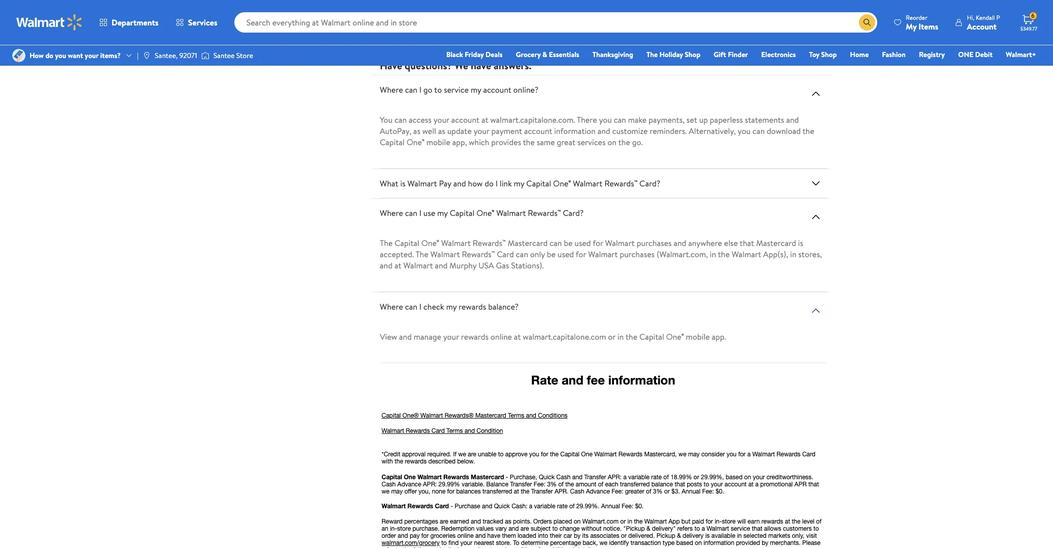 Task type: locate. For each thing, give the bounding box(es) containing it.
 image right "|" on the top left of the page
[[143, 51, 151, 60]]

or
[[608, 331, 616, 342]]

usa
[[479, 260, 494, 271]]

one® down how
[[477, 207, 494, 219]]

rewards™ down on at the right of page
[[605, 178, 638, 189]]

in left else
[[710, 249, 716, 260]]

1 horizontal spatial card?
[[640, 178, 660, 189]]

fashion link
[[878, 49, 910, 60]]

is right app(s),
[[798, 237, 803, 249]]

 image for santee, 92071
[[143, 51, 151, 60]]

one® inside the capital one® walmart rewards™ mastercard can be used for walmart purchases and anywhere else that mastercard is accepted. the walmart rewards™ card can only be used for walmart purchases (walmart.com, in the walmart app(s), in stores, and at walmart and murphy usa gas stations).
[[421, 237, 439, 249]]

as left well on the top
[[413, 125, 420, 137]]

app,
[[452, 137, 467, 148]]

essentials
[[549, 49, 579, 60]]

holiday
[[660, 49, 683, 60]]

2 vertical spatial at
[[514, 331, 521, 342]]

0 horizontal spatial at
[[395, 260, 401, 271]]

at inside you can access your account at walmart.capitalone.com. there you can make payments, set up paperless statements and autopay, as well as update your payment account information and customize reminders. alternatively, you can download the capital one® mobile app, which provides the same great services on the go.
[[482, 114, 488, 125]]

we
[[455, 59, 468, 72]]

 image
[[12, 49, 25, 62], [201, 50, 209, 61], [143, 51, 151, 60]]

0 vertical spatial do
[[45, 50, 53, 61]]

0 vertical spatial mobile
[[426, 137, 450, 148]]

one® down "great"
[[553, 178, 571, 189]]

pay
[[439, 178, 451, 189]]

3 where from the top
[[380, 301, 403, 312]]

one®
[[407, 137, 425, 148], [553, 178, 571, 189], [477, 207, 494, 219], [421, 237, 439, 249], [666, 331, 684, 342]]

0 horizontal spatial  image
[[12, 49, 25, 62]]

0 horizontal spatial mobile
[[426, 137, 450, 148]]

my
[[471, 84, 481, 95], [514, 178, 524, 189], [437, 207, 448, 219], [446, 301, 457, 312]]

&
[[543, 49, 547, 60]]

rewards™ left gas
[[462, 249, 495, 260]]

1 vertical spatial do
[[485, 178, 494, 189]]

you right there
[[599, 114, 612, 125]]

in left stores,
[[790, 249, 797, 260]]

information
[[554, 125, 596, 137]]

0 vertical spatial card?
[[640, 178, 660, 189]]

2 where from the top
[[380, 207, 403, 219]]

0 horizontal spatial the
[[380, 237, 393, 249]]

you
[[55, 50, 66, 61], [599, 114, 612, 125], [738, 125, 751, 137]]

1 horizontal spatial shop
[[821, 49, 837, 60]]

1 where from the top
[[380, 84, 403, 95]]

walmart
[[408, 178, 437, 189], [573, 178, 603, 189], [496, 207, 526, 219], [441, 237, 471, 249], [605, 237, 635, 249], [430, 249, 460, 260], [588, 249, 618, 260], [732, 249, 761, 260], [403, 260, 433, 271]]

shop right toy
[[821, 49, 837, 60]]

gas
[[496, 260, 509, 271]]

you
[[380, 114, 393, 125]]

how
[[468, 178, 483, 189]]

 image for how do you want your items?
[[12, 49, 25, 62]]

you can access your account at walmart.capitalone.com. there you can make payments, set up paperless statements and autopay, as well as update your payment account information and customize reminders. alternatively, you can download the capital one® mobile app, which provides the same great services on the go.
[[380, 114, 815, 148]]

you right alternatively, at the top right
[[738, 125, 751, 137]]

toy shop link
[[805, 49, 842, 60]]

departments
[[112, 17, 159, 28]]

link
[[500, 178, 512, 189]]

0 horizontal spatial be
[[547, 249, 556, 260]]

1 mastercard from the left
[[508, 237, 548, 249]]

walmart+
[[1006, 49, 1037, 60]]

toy
[[809, 49, 820, 60]]

payments,
[[649, 114, 685, 125]]

1 horizontal spatial do
[[485, 178, 494, 189]]

1 horizontal spatial used
[[575, 237, 591, 249]]

view
[[380, 331, 397, 342]]

else
[[724, 237, 738, 249]]

 image left how
[[12, 49, 25, 62]]

2 horizontal spatial the
[[647, 49, 658, 60]]

0 horizontal spatial for
[[576, 249, 586, 260]]

walmart image
[[16, 14, 83, 31]]

capital inside you can access your account at walmart.capitalone.com. there you can make payments, set up paperless statements and autopay, as well as update your payment account information and customize reminders. alternatively, you can download the capital one® mobile app, which provides the same great services on the go.
[[380, 137, 405, 148]]

to
[[434, 84, 442, 95]]

balance?
[[488, 301, 519, 312]]

santee store
[[213, 50, 253, 61]]

and
[[786, 114, 799, 125], [598, 125, 610, 137], [453, 178, 466, 189], [674, 237, 686, 249], [380, 260, 393, 271], [435, 260, 448, 271], [399, 331, 412, 342]]

where down 'have'
[[380, 84, 403, 95]]

view and manage your rewards online at walmart.capitalone.com or in the capital one® mobile app.
[[380, 331, 726, 342]]

stores,
[[799, 249, 822, 260]]

where can i use my capital one® walmart rewards™ card? image
[[810, 211, 822, 223]]

0 horizontal spatial as
[[413, 125, 420, 137]]

1 horizontal spatial account
[[483, 84, 512, 95]]

is right what
[[400, 178, 406, 189]]

what is walmart pay and how do i link my capital one® walmart rewards™ card?
[[380, 178, 660, 189]]

can left make
[[614, 114, 626, 125]]

as
[[413, 125, 420, 137], [438, 125, 445, 137]]

can
[[405, 84, 417, 95], [395, 114, 407, 125], [614, 114, 626, 125], [753, 125, 765, 137], [405, 207, 417, 219], [550, 237, 562, 249], [516, 249, 528, 260], [405, 301, 417, 312]]

items
[[919, 21, 939, 32]]

is
[[400, 178, 406, 189], [798, 237, 803, 249]]

mastercard right that
[[756, 237, 796, 249]]

electronics link
[[757, 49, 801, 60]]

my right use
[[437, 207, 448, 219]]

payment
[[492, 125, 522, 137]]

0 horizontal spatial mastercard
[[508, 237, 548, 249]]

where down what
[[380, 207, 403, 219]]

 image right 92071
[[201, 50, 209, 61]]

0 horizontal spatial shop
[[685, 49, 701, 60]]

card?
[[640, 178, 660, 189], [563, 207, 584, 219]]

mastercard up "stations)."
[[508, 237, 548, 249]]

i for service
[[419, 84, 422, 95]]

my right check
[[446, 301, 457, 312]]

go.
[[632, 137, 643, 148]]

capital inside the capital one® walmart rewards™ mastercard can be used for walmart purchases and anywhere else that mastercard is accepted. the walmart rewards™ card can only be used for walmart purchases (walmart.com, in the walmart app(s), in stores, and at walmart and murphy usa gas stations).
[[395, 237, 419, 249]]

i left 'link'
[[496, 178, 498, 189]]

where can i go to service my account online? image
[[810, 88, 822, 100]]

stations).
[[511, 260, 544, 271]]

shop right holiday
[[685, 49, 701, 60]]

1 vertical spatial where
[[380, 207, 403, 219]]

i left use
[[419, 207, 422, 219]]

1 vertical spatial card?
[[563, 207, 584, 219]]

where for where can i go to service my account online?
[[380, 84, 403, 95]]

can left use
[[405, 207, 417, 219]]

for
[[593, 237, 603, 249], [576, 249, 586, 260]]

card? down go.
[[640, 178, 660, 189]]

the right or
[[626, 331, 638, 342]]

0 vertical spatial at
[[482, 114, 488, 125]]

grocery & essentials link
[[511, 49, 584, 60]]

store
[[236, 50, 253, 61]]

do
[[45, 50, 53, 61], [485, 178, 494, 189]]

as right well on the top
[[438, 125, 445, 137]]

0 horizontal spatial card?
[[563, 207, 584, 219]]

one® down access
[[407, 137, 425, 148]]

1 as from the left
[[413, 125, 420, 137]]

0 vertical spatial where
[[380, 84, 403, 95]]

account up app,
[[451, 114, 480, 125]]

debit
[[975, 49, 993, 60]]

1 horizontal spatial as
[[438, 125, 445, 137]]

you left "want"
[[55, 50, 66, 61]]

2 vertical spatial where
[[380, 301, 403, 312]]

mobile left app.
[[686, 331, 710, 342]]

one
[[958, 49, 974, 60]]

0 horizontal spatial used
[[558, 249, 574, 260]]

1 horizontal spatial  image
[[143, 51, 151, 60]]

mobile left app,
[[426, 137, 450, 148]]

is inside the capital one® walmart rewards™ mastercard can be used for walmart purchases and anywhere else that mastercard is accepted. the walmart rewards™ card can only be used for walmart purchases (walmart.com, in the walmart app(s), in stores, and at walmart and murphy usa gas stations).
[[798, 237, 803, 249]]

1 vertical spatial at
[[395, 260, 401, 271]]

have questions? we have answers.
[[380, 59, 531, 72]]

where up view
[[380, 301, 403, 312]]

the for the capital one® walmart rewards™ mastercard can be used for walmart purchases and anywhere else that mastercard is accepted. the walmart rewards™ card can only be used for walmart purchases (walmart.com, in the walmart app(s), in stores, and at walmart and murphy usa gas stations).
[[380, 237, 393, 249]]

at
[[482, 114, 488, 125], [395, 260, 401, 271], [514, 331, 521, 342]]

1 horizontal spatial mastercard
[[756, 237, 796, 249]]

rewards left balance?
[[459, 301, 486, 312]]

1 vertical spatial is
[[798, 237, 803, 249]]

6 $349.77
[[1021, 11, 1038, 32]]

1 horizontal spatial is
[[798, 237, 803, 249]]

2 horizontal spatial  image
[[201, 50, 209, 61]]

2 horizontal spatial at
[[514, 331, 521, 342]]

accepted.
[[380, 249, 414, 260]]

account left "great"
[[524, 125, 552, 137]]

one® down use
[[421, 237, 439, 249]]

1 horizontal spatial at
[[482, 114, 488, 125]]

rewards
[[459, 301, 486, 312], [461, 331, 489, 342]]

how
[[30, 50, 44, 61]]

my right service
[[471, 84, 481, 95]]

1 vertical spatial rewards
[[461, 331, 489, 342]]

the left that
[[718, 249, 730, 260]]

0 horizontal spatial do
[[45, 50, 53, 61]]

mobile inside you can access your account at walmart.capitalone.com. there you can make payments, set up paperless statements and autopay, as well as update your payment account information and customize reminders. alternatively, you can download the capital one® mobile app, which provides the same great services on the go.
[[426, 137, 450, 148]]

account
[[967, 21, 997, 32]]

0 horizontal spatial in
[[618, 331, 624, 342]]

how do you want your items?
[[30, 50, 121, 61]]

capital
[[380, 137, 405, 148], [526, 178, 551, 189], [450, 207, 475, 219], [395, 237, 419, 249], [639, 331, 664, 342]]

app.
[[712, 331, 726, 342]]

purchases
[[637, 237, 672, 249], [620, 249, 655, 260]]

have
[[380, 59, 402, 72]]

card? up the capital one® walmart rewards™ mastercard can be used for walmart purchases and anywhere else that mastercard is accepted. the walmart rewards™ card can only be used for walmart purchases (walmart.com, in the walmart app(s), in stores, and at walmart and murphy usa gas stations).
[[563, 207, 584, 219]]

0 horizontal spatial is
[[400, 178, 406, 189]]

1 horizontal spatial mobile
[[686, 331, 710, 342]]

in right or
[[618, 331, 624, 342]]

gift finder link
[[709, 49, 753, 60]]

download
[[767, 125, 801, 137]]

2 horizontal spatial you
[[738, 125, 751, 137]]

2 mastercard from the left
[[756, 237, 796, 249]]

i left go
[[419, 84, 422, 95]]

only
[[530, 249, 545, 260]]

i
[[419, 84, 422, 95], [496, 178, 498, 189], [419, 207, 422, 219], [419, 301, 422, 312]]

items?
[[100, 50, 121, 61]]

used
[[575, 237, 591, 249], [558, 249, 574, 260]]

Search search field
[[234, 12, 878, 33]]

i left check
[[419, 301, 422, 312]]

rewards left online
[[461, 331, 489, 342]]

walmart.capitalone.com
[[523, 331, 606, 342]]

well
[[422, 125, 436, 137]]

2 horizontal spatial in
[[790, 249, 797, 260]]

account down answers.
[[483, 84, 512, 95]]



Task type: describe. For each thing, give the bounding box(es) containing it.
(walmart.com,
[[657, 249, 708, 260]]

one® left app.
[[666, 331, 684, 342]]

where for where can i check my rewards balance?
[[380, 301, 403, 312]]

provides
[[491, 137, 521, 148]]

walmart+ link
[[1002, 49, 1041, 60]]

$349.77
[[1021, 25, 1038, 32]]

want
[[68, 50, 83, 61]]

use
[[423, 207, 435, 219]]

1 horizontal spatial for
[[593, 237, 603, 249]]

0 vertical spatial rewards
[[459, 301, 486, 312]]

manage
[[414, 331, 441, 342]]

service
[[444, 84, 469, 95]]

electronics
[[761, 49, 796, 60]]

the right on at the right of page
[[619, 137, 630, 148]]

can left check
[[405, 301, 417, 312]]

at inside the capital one® walmart rewards™ mastercard can be used for walmart purchases and anywhere else that mastercard is accepted. the walmart rewards™ card can only be used for walmart purchases (walmart.com, in the walmart app(s), in stores, and at walmart and murphy usa gas stations).
[[395, 260, 401, 271]]

santee, 92071
[[155, 50, 197, 61]]

can right only
[[550, 237, 562, 249]]

black friday deals link
[[442, 49, 507, 60]]

great
[[557, 137, 576, 148]]

the inside the capital one® walmart rewards™ mastercard can be used for walmart purchases and anywhere else that mastercard is accepted. the walmart rewards™ card can only be used for walmart purchases (walmart.com, in the walmart app(s), in stores, and at walmart and murphy usa gas stations).
[[718, 249, 730, 260]]

card
[[497, 249, 514, 260]]

app(s),
[[763, 249, 788, 260]]

the right download
[[803, 125, 815, 137]]

home
[[850, 49, 869, 60]]

92071
[[179, 50, 197, 61]]

grocery
[[516, 49, 541, 60]]

autopay,
[[380, 125, 411, 137]]

murphy
[[450, 260, 477, 271]]

gift finder
[[714, 49, 748, 60]]

i for rewards
[[419, 301, 422, 312]]

0 horizontal spatial you
[[55, 50, 66, 61]]

one debit link
[[954, 49, 997, 60]]

check
[[423, 301, 444, 312]]

Walmart Site-Wide search field
[[234, 12, 878, 33]]

which
[[469, 137, 489, 148]]

registry
[[919, 49, 945, 60]]

where can i check my rewards balance?
[[380, 301, 519, 312]]

answers.
[[494, 59, 531, 72]]

go
[[423, 84, 433, 95]]

reorder my items
[[906, 13, 939, 32]]

can right you
[[395, 114, 407, 125]]

2 shop from the left
[[821, 49, 837, 60]]

can left download
[[753, 125, 765, 137]]

anywhere
[[688, 237, 722, 249]]

that
[[740, 237, 754, 249]]

rewards™ down what is walmart pay and how do i link my capital one® walmart rewards™ card?
[[528, 207, 561, 219]]

one® inside you can access your account at walmart.capitalone.com. there you can make payments, set up paperless statements and autopay, as well as update your payment account information and customize reminders. alternatively, you can download the capital one® mobile app, which provides the same great services on the go.
[[407, 137, 425, 148]]

where can i check my rewards balance? image
[[810, 305, 822, 317]]

hi, kendall p account
[[967, 13, 1000, 32]]

the for the holiday shop
[[647, 49, 658, 60]]

set
[[687, 114, 697, 125]]

your right "want"
[[85, 50, 99, 61]]

1 shop from the left
[[685, 49, 701, 60]]

hi,
[[967, 13, 975, 22]]

finder
[[728, 49, 748, 60]]

can left only
[[516, 249, 528, 260]]

the holiday shop
[[647, 49, 701, 60]]

services
[[578, 137, 606, 148]]

the left same
[[523, 137, 535, 148]]

what is walmart pay and how do i link my capital one® walmart rewards™ card? image
[[810, 177, 822, 190]]

black friday deals
[[446, 49, 503, 60]]

services button
[[167, 10, 226, 35]]

0 vertical spatial is
[[400, 178, 406, 189]]

search icon image
[[863, 18, 871, 26]]

can left go
[[405, 84, 417, 95]]

alternatively,
[[689, 125, 736, 137]]

departments button
[[91, 10, 167, 35]]

what
[[380, 178, 398, 189]]

0 horizontal spatial account
[[451, 114, 480, 125]]

1 vertical spatial mobile
[[686, 331, 710, 342]]

clear search field text image
[[847, 18, 855, 26]]

toy shop
[[809, 49, 837, 60]]

thanksgiving
[[593, 49, 633, 60]]

where for where can i use my capital one® walmart rewards™ card?
[[380, 207, 403, 219]]

rewards™ up usa
[[473, 237, 506, 249]]

your right 'update'
[[474, 125, 490, 137]]

1 horizontal spatial be
[[564, 237, 573, 249]]

where can i use my capital one® walmart rewards™ card?
[[380, 207, 584, 219]]

statements
[[745, 114, 784, 125]]

6
[[1032, 11, 1035, 20]]

the holiday shop link
[[642, 49, 705, 60]]

kendall
[[976, 13, 995, 22]]

your right access
[[434, 114, 449, 125]]

fashion
[[882, 49, 906, 60]]

home link
[[846, 49, 874, 60]]

 image for santee store
[[201, 50, 209, 61]]

grocery & essentials
[[516, 49, 579, 60]]

the capital one® walmart rewards™ mastercard can be used for walmart purchases and anywhere else that mastercard is accepted. the walmart rewards™ card can only be used for walmart purchases (walmart.com, in the walmart app(s), in stores, and at walmart and murphy usa gas stations).
[[380, 237, 822, 271]]

online
[[491, 331, 512, 342]]

i for capital
[[419, 207, 422, 219]]

1 horizontal spatial you
[[599, 114, 612, 125]]

reorder
[[906, 13, 928, 22]]

my right 'link'
[[514, 178, 524, 189]]

same
[[537, 137, 555, 148]]

thanksgiving link
[[588, 49, 638, 60]]

|
[[137, 50, 139, 61]]

questions?
[[405, 59, 452, 72]]

1 horizontal spatial in
[[710, 249, 716, 260]]

deals
[[486, 49, 503, 60]]

2 horizontal spatial account
[[524, 125, 552, 137]]

have
[[471, 59, 491, 72]]

up
[[699, 114, 708, 125]]

1 horizontal spatial the
[[416, 249, 428, 260]]

on
[[608, 137, 617, 148]]

black
[[446, 49, 463, 60]]

update
[[447, 125, 472, 137]]

paperless
[[710, 114, 743, 125]]

friday
[[465, 49, 484, 60]]

online?
[[513, 84, 539, 95]]

gift
[[714, 49, 726, 60]]

2 as from the left
[[438, 125, 445, 137]]

santee
[[213, 50, 235, 61]]

your right manage
[[443, 331, 459, 342]]

where can i go to service my account online?
[[380, 84, 539, 95]]



Task type: vqa. For each thing, say whether or not it's contained in the screenshot.
M
no



